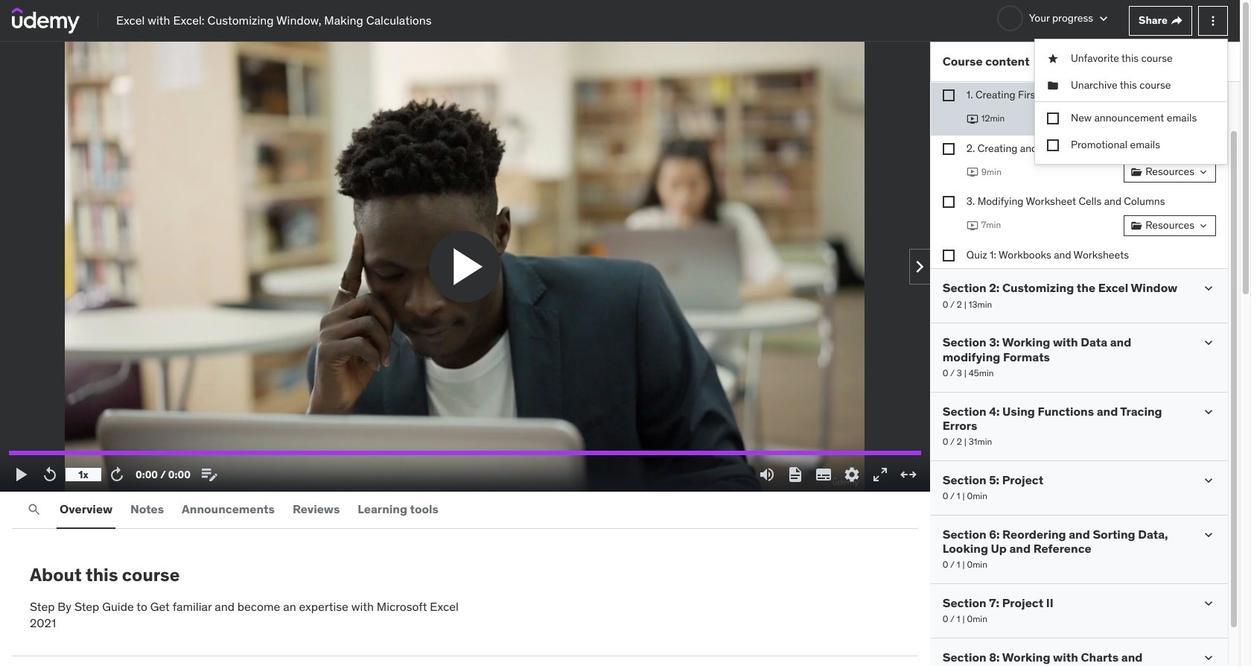 Task type: locate. For each thing, give the bounding box(es) containing it.
udemy image
[[12, 8, 80, 33]]

xsmall image
[[1171, 15, 1183, 26], [943, 89, 955, 101], [1048, 139, 1059, 151], [943, 143, 955, 155], [943, 196, 955, 208], [943, 249, 955, 261]]

fullscreen image
[[872, 466, 889, 484]]

mute image
[[758, 466, 776, 484]]

subtitles image
[[815, 466, 833, 484]]

small image
[[1097, 11, 1112, 26], [1202, 281, 1217, 296], [1202, 404, 1217, 419], [1202, 473, 1217, 488], [1202, 527, 1217, 542], [1202, 596, 1217, 611], [1202, 650, 1217, 665]]

xsmall image
[[1048, 51, 1059, 66], [1048, 78, 1059, 92], [1048, 112, 1059, 124], [1131, 166, 1143, 178], [1198, 166, 1210, 178], [1131, 220, 1143, 232], [1198, 220, 1210, 232]]

close course content sidebar image
[[1214, 54, 1229, 69]]

play video image
[[444, 243, 492, 291]]

go to next lecture image
[[908, 255, 932, 279]]

small image
[[1202, 336, 1217, 350]]

sidebar element
[[930, 28, 1241, 666]]

search image
[[27, 502, 42, 517]]

play creating first workbook in excel image
[[967, 113, 979, 125]]

expanded view image
[[900, 466, 918, 484]]

progress bar slider
[[9, 444, 921, 462]]



Task type: vqa. For each thing, say whether or not it's contained in the screenshot.
Highest
no



Task type: describe. For each thing, give the bounding box(es) containing it.
actions image
[[1206, 13, 1221, 28]]

play modifying worksheet cells and columns image
[[967, 220, 979, 232]]

rewind 5 seconds image
[[41, 466, 59, 484]]

settings image
[[843, 466, 861, 484]]

play creating and modifying workbook image
[[967, 166, 979, 178]]

forward 5 seconds image
[[108, 466, 126, 484]]

add note image
[[200, 466, 218, 484]]

transcript in sidebar region image
[[787, 466, 804, 484]]

play image
[[13, 466, 31, 484]]



